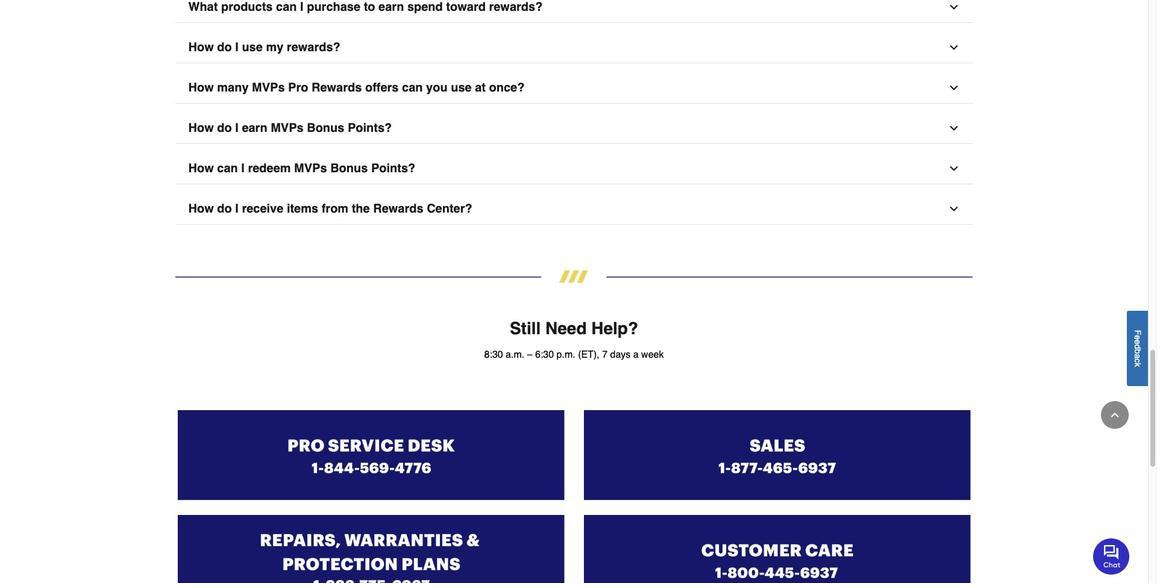 Task type: locate. For each thing, give the bounding box(es) containing it.
how for how do i use my rewards?
[[188, 40, 214, 54]]

chevron down image for how do i receive items from the rewards center?
[[948, 203, 960, 215]]

1 how from the top
[[188, 40, 214, 54]]

a
[[634, 350, 639, 361], [1134, 354, 1143, 359]]

chevron down image inside how do i earn mvps bonus points? button
[[948, 122, 960, 134]]

chevron down image for how can i redeem mvps bonus points?
[[948, 163, 960, 175]]

0 horizontal spatial can
[[217, 161, 238, 175]]

0 vertical spatial points?
[[348, 121, 392, 135]]

can
[[402, 81, 423, 94], [217, 161, 238, 175]]

e
[[1134, 335, 1143, 340], [1134, 340, 1143, 345]]

5 how from the top
[[188, 202, 214, 216]]

chevron down image inside how do i receive items from the rewards center? button
[[948, 203, 960, 215]]

the
[[352, 202, 370, 216]]

4 how from the top
[[188, 161, 214, 175]]

chevron down image
[[948, 41, 960, 53], [948, 203, 960, 215]]

how do i receive items from the rewards center? button
[[175, 194, 974, 225]]

mvps up items
[[294, 161, 327, 175]]

f
[[1134, 330, 1143, 335]]

e up b
[[1134, 340, 1143, 345]]

6:30
[[536, 350, 554, 361]]

how many mvps pro rewards offers can you use at once? button
[[175, 73, 974, 103]]

1 chevron down image from the top
[[948, 41, 960, 53]]

do for receive
[[217, 202, 232, 216]]

how inside button
[[188, 121, 214, 135]]

still need help?
[[510, 319, 639, 338]]

points? inside button
[[371, 161, 416, 175]]

–
[[527, 350, 533, 361]]

do for use
[[217, 40, 232, 54]]

2 chevron down image from the top
[[948, 203, 960, 215]]

chevron down image inside how many mvps pro rewards offers can you use at once? button
[[948, 82, 960, 94]]

i for earn
[[235, 121, 239, 135]]

2 do from the top
[[217, 121, 232, 135]]

1 vertical spatial chevron down image
[[948, 203, 960, 215]]

1 horizontal spatial use
[[451, 81, 472, 94]]

mvps inside how do i earn mvps bonus points? button
[[271, 121, 304, 135]]

0 vertical spatial bonus
[[307, 121, 345, 135]]

i inside button
[[235, 121, 239, 135]]

rewards right the the
[[373, 202, 424, 216]]

do inside how do i receive items from the rewards center? button
[[217, 202, 232, 216]]

4 chevron down image from the top
[[948, 163, 960, 175]]

1 vertical spatial points?
[[371, 161, 416, 175]]

how can i redeem mvps bonus points?
[[188, 161, 416, 175]]

how
[[188, 40, 214, 54], [188, 81, 214, 94], [188, 121, 214, 135], [188, 161, 214, 175], [188, 202, 214, 216]]

how many mvps pro rewards offers can you use at once?
[[188, 81, 525, 94]]

3 do from the top
[[217, 202, 232, 216]]

(et),
[[578, 350, 600, 361]]

1 vertical spatial do
[[217, 121, 232, 135]]

bonus
[[307, 121, 345, 135], [331, 161, 368, 175]]

0 vertical spatial do
[[217, 40, 232, 54]]

2 vertical spatial do
[[217, 202, 232, 216]]

chevron down image
[[948, 1, 960, 13], [948, 82, 960, 94], [948, 122, 960, 134], [948, 163, 960, 175]]

at
[[475, 81, 486, 94]]

center?
[[427, 202, 473, 216]]

1 horizontal spatial can
[[402, 81, 423, 94]]

i left receive
[[235, 202, 239, 216]]

points?
[[348, 121, 392, 135], [371, 161, 416, 175]]

mvps for earn
[[271, 121, 304, 135]]

do
[[217, 40, 232, 54], [217, 121, 232, 135], [217, 202, 232, 216]]

how for how can i redeem mvps bonus points?
[[188, 161, 214, 175]]

i for redeem
[[241, 161, 245, 175]]

use
[[242, 40, 263, 54], [451, 81, 472, 94]]

pro service desk. 1-844-569-4776. image
[[178, 411, 565, 501]]

1 vertical spatial can
[[217, 161, 238, 175]]

rewards
[[312, 81, 362, 94], [373, 202, 424, 216]]

chevron down image inside how can i redeem mvps bonus points? button
[[948, 163, 960, 175]]

bonus inside how can i redeem mvps bonus points? button
[[331, 161, 368, 175]]

scroll to top element
[[1102, 402, 1130, 429]]

3 how from the top
[[188, 121, 214, 135]]

0 vertical spatial chevron down image
[[948, 41, 960, 53]]

0 horizontal spatial use
[[242, 40, 263, 54]]

repairs, warranties and protection plans. 1-888-775-6937. image
[[178, 515, 565, 584]]

chat invite button image
[[1094, 538, 1131, 575]]

k
[[1134, 363, 1143, 367]]

week
[[642, 350, 664, 361]]

days
[[611, 350, 631, 361]]

mvps right earn
[[271, 121, 304, 135]]

mvps
[[252, 81, 285, 94], [271, 121, 304, 135], [294, 161, 327, 175]]

can left you
[[402, 81, 423, 94]]

bonus inside how do i earn mvps bonus points? button
[[307, 121, 345, 135]]

1 horizontal spatial a
[[1134, 354, 1143, 359]]

do inside how do i use my rewards? button
[[217, 40, 232, 54]]

b
[[1134, 349, 1143, 354]]

do left receive
[[217, 202, 232, 216]]

a right days
[[634, 350, 639, 361]]

do inside how do i earn mvps bonus points? button
[[217, 121, 232, 135]]

many
[[217, 81, 249, 94]]

7
[[603, 350, 608, 361]]

2 vertical spatial mvps
[[294, 161, 327, 175]]

3 chevron down image from the top
[[948, 122, 960, 134]]

points? inside button
[[348, 121, 392, 135]]

1 do from the top
[[217, 40, 232, 54]]

0 vertical spatial rewards
[[312, 81, 362, 94]]

chevron down image for how many mvps pro rewards offers can you use at once?
[[948, 82, 960, 94]]

i left redeem
[[241, 161, 245, 175]]

1 vertical spatial mvps
[[271, 121, 304, 135]]

use left my on the left top of the page
[[242, 40, 263, 54]]

mvps inside how can i redeem mvps bonus points? button
[[294, 161, 327, 175]]

1 vertical spatial bonus
[[331, 161, 368, 175]]

bonus for earn
[[307, 121, 345, 135]]

0 vertical spatial use
[[242, 40, 263, 54]]

how do i use my rewards? button
[[175, 32, 974, 63]]

i for receive
[[235, 202, 239, 216]]

2 how from the top
[[188, 81, 214, 94]]

0 vertical spatial can
[[402, 81, 423, 94]]

mvps left pro
[[252, 81, 285, 94]]

chevron down image inside how do i use my rewards? button
[[948, 41, 960, 53]]

customer care. 1-800-445-6937. image
[[584, 515, 971, 584]]

rewards right pro
[[312, 81, 362, 94]]

need
[[546, 319, 587, 338]]

0 vertical spatial mvps
[[252, 81, 285, 94]]

1 vertical spatial rewards
[[373, 202, 424, 216]]

i left my on the left top of the page
[[235, 40, 239, 54]]

can left redeem
[[217, 161, 238, 175]]

pro
[[288, 81, 308, 94]]

earn
[[242, 121, 268, 135]]

from
[[322, 202, 349, 216]]

a up 'k'
[[1134, 354, 1143, 359]]

divider image
[[175, 270, 974, 283]]

chevron up image
[[1110, 409, 1122, 422]]

i left earn
[[235, 121, 239, 135]]

i for use
[[235, 40, 239, 54]]

2 chevron down image from the top
[[948, 82, 960, 94]]

how for how many mvps pro rewards offers can you use at once?
[[188, 81, 214, 94]]

bonus up the how can i redeem mvps bonus points?
[[307, 121, 345, 135]]

e up d
[[1134, 335, 1143, 340]]

f e e d b a c k button
[[1128, 311, 1149, 386]]

i
[[235, 40, 239, 54], [235, 121, 239, 135], [241, 161, 245, 175], [235, 202, 239, 216]]

do up many
[[217, 40, 232, 54]]

use left at
[[451, 81, 472, 94]]

offers
[[365, 81, 399, 94]]

rewards?
[[287, 40, 341, 54]]

do left earn
[[217, 121, 232, 135]]

sales. 1-877-465-6937. image
[[584, 411, 971, 501]]

items
[[287, 202, 319, 216]]

bonus up the the
[[331, 161, 368, 175]]



Task type: describe. For each thing, give the bounding box(es) containing it.
do for earn
[[217, 121, 232, 135]]

points? for how can i redeem mvps bonus points?
[[371, 161, 416, 175]]

1 chevron down image from the top
[[948, 1, 960, 13]]

0 horizontal spatial rewards
[[312, 81, 362, 94]]

how for how do i earn mvps bonus points?
[[188, 121, 214, 135]]

still
[[510, 319, 541, 338]]

2 e from the top
[[1134, 340, 1143, 345]]

my
[[266, 40, 284, 54]]

how do i earn mvps bonus points? button
[[175, 113, 974, 144]]

redeem
[[248, 161, 291, 175]]

a inside button
[[1134, 354, 1143, 359]]

chevron down image for how do i earn mvps bonus points?
[[948, 122, 960, 134]]

1 horizontal spatial rewards
[[373, 202, 424, 216]]

1 vertical spatial use
[[451, 81, 472, 94]]

how do i use my rewards?
[[188, 40, 341, 54]]

0 horizontal spatial a
[[634, 350, 639, 361]]

points? for how do i earn mvps bonus points?
[[348, 121, 392, 135]]

receive
[[242, 202, 284, 216]]

1 e from the top
[[1134, 335, 1143, 340]]

once?
[[489, 81, 525, 94]]

d
[[1134, 345, 1143, 349]]

a.m.
[[506, 350, 525, 361]]

you
[[426, 81, 448, 94]]

bonus for redeem
[[331, 161, 368, 175]]

8:30 a.m. – 6:30 p.m. (et), 7 days a week
[[485, 350, 664, 361]]

how do i earn mvps bonus points?
[[188, 121, 392, 135]]

mvps inside how many mvps pro rewards offers can you use at once? button
[[252, 81, 285, 94]]

8:30
[[485, 350, 503, 361]]

p.m.
[[557, 350, 576, 361]]

how can i redeem mvps bonus points? button
[[175, 153, 974, 184]]

chevron down image for how do i use my rewards?
[[948, 41, 960, 53]]

how for how do i receive items from the rewards center?
[[188, 202, 214, 216]]

c
[[1134, 359, 1143, 363]]

help?
[[592, 319, 639, 338]]

how do i receive items from the rewards center?
[[188, 202, 473, 216]]

mvps for redeem
[[294, 161, 327, 175]]

f e e d b a c k
[[1134, 330, 1143, 367]]



Task type: vqa. For each thing, say whether or not it's contained in the screenshot.
the with
no



